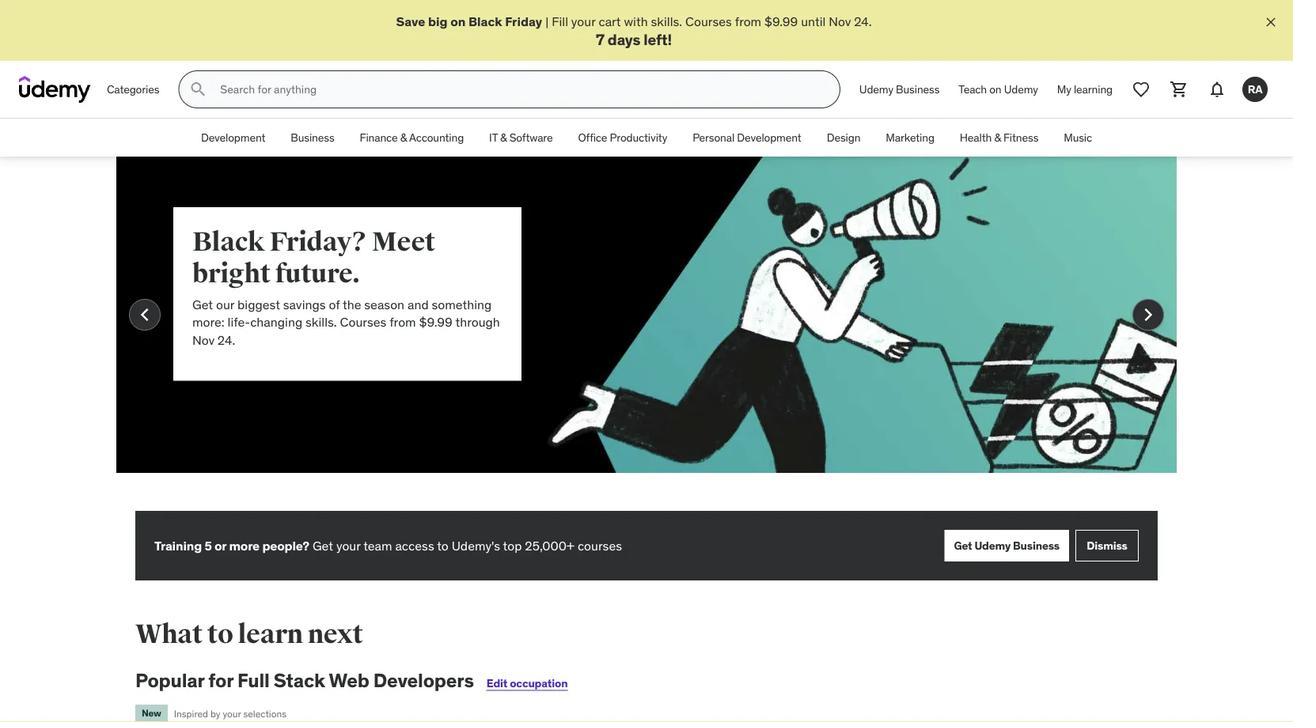 Task type: describe. For each thing, give the bounding box(es) containing it.
skills. inside black friday? meet bright future. get our biggest savings of the season and something more: life-changing skills. courses from $9.99 through nov 24.
[[306, 314, 337, 331]]

music
[[1064, 131, 1093, 145]]

1 horizontal spatial to
[[437, 538, 449, 554]]

future.
[[275, 257, 360, 290]]

web
[[329, 669, 369, 693]]

save big on black friday | fill your cart with skills. courses from $9.99 until nov 24. 7 days left!
[[396, 13, 872, 49]]

save
[[396, 13, 425, 29]]

next
[[308, 618, 363, 651]]

days
[[608, 30, 641, 49]]

and
[[408, 297, 429, 313]]

ra link
[[1237, 71, 1275, 109]]

more
[[229, 538, 260, 554]]

edit occupation button
[[487, 677, 568, 691]]

next image
[[1136, 303, 1161, 328]]

7
[[596, 30, 605, 49]]

my
[[1058, 82, 1072, 97]]

courses inside save big on black friday | fill your cart with skills. courses from $9.99 until nov 24. 7 days left!
[[686, 13, 732, 29]]

life-
[[228, 314, 250, 331]]

something
[[432, 297, 492, 313]]

my learning
[[1058, 82, 1113, 97]]

health
[[960, 131, 992, 145]]

categories
[[107, 82, 159, 97]]

new
[[142, 708, 161, 720]]

nov inside black friday? meet bright future. get our biggest savings of the season and something more: life-changing skills. courses from $9.99 through nov 24.
[[192, 332, 215, 348]]

it
[[489, 131, 498, 145]]

savings
[[283, 297, 326, 313]]

biggest
[[238, 297, 280, 313]]

0 horizontal spatial to
[[207, 618, 233, 651]]

learning
[[1074, 82, 1113, 97]]

close image
[[1264, 14, 1279, 30]]

previous image
[[132, 303, 158, 328]]

big
[[428, 13, 448, 29]]

design link
[[814, 119, 873, 157]]

marketing link
[[873, 119, 948, 157]]

for
[[208, 669, 233, 693]]

1 horizontal spatial business
[[896, 82, 940, 97]]

office
[[578, 131, 607, 145]]

fitness
[[1004, 131, 1039, 145]]

people?
[[262, 538, 309, 554]]

accounting
[[409, 131, 464, 145]]

on inside teach on udemy link
[[990, 82, 1002, 97]]

5
[[205, 538, 212, 554]]

stack
[[274, 669, 325, 693]]

teach on udemy
[[959, 82, 1039, 97]]

music link
[[1052, 119, 1105, 157]]

& for fitness
[[995, 131, 1001, 145]]

courses
[[578, 538, 622, 554]]

0 horizontal spatial business
[[291, 131, 335, 145]]

& for accounting
[[400, 131, 407, 145]]

2 horizontal spatial get
[[954, 539, 973, 553]]

the
[[343, 297, 361, 313]]

wishlist image
[[1132, 80, 1151, 99]]

changing
[[250, 314, 303, 331]]

personal
[[693, 131, 735, 145]]

get udemy business
[[954, 539, 1060, 553]]

25,000+
[[525, 538, 575, 554]]

black inside save big on black friday | fill your cart with skills. courses from $9.99 until nov 24. 7 days left!
[[469, 13, 502, 29]]

from inside black friday? meet bright future. get our biggest savings of the season and something more: life-changing skills. courses from $9.99 through nov 24.
[[390, 314, 416, 331]]

friday
[[505, 13, 542, 29]]

training 5 or more people? get your team access to udemy's top 25,000+ courses
[[154, 538, 622, 554]]

training
[[154, 538, 202, 554]]

0 horizontal spatial your
[[223, 708, 241, 720]]

notifications image
[[1208, 80, 1227, 99]]

marketing
[[886, 131, 935, 145]]

udemy business
[[860, 82, 940, 97]]

productivity
[[610, 131, 667, 145]]

until
[[801, 13, 826, 29]]

from inside save big on black friday | fill your cart with skills. courses from $9.99 until nov 24. 7 days left!
[[735, 13, 762, 29]]

black friday? meet bright future. get our biggest savings of the season and something more: life-changing skills. courses from $9.99 through nov 24.
[[192, 226, 500, 348]]

team
[[363, 538, 392, 554]]

with
[[624, 13, 648, 29]]

what to learn next
[[135, 618, 363, 651]]

business link
[[278, 119, 347, 157]]

dismiss button
[[1076, 531, 1139, 562]]

health & fitness
[[960, 131, 1039, 145]]

|
[[546, 13, 549, 29]]

our
[[216, 297, 234, 313]]

software
[[510, 131, 553, 145]]

your inside save big on black friday | fill your cart with skills. courses from $9.99 until nov 24. 7 days left!
[[571, 13, 596, 29]]

it & software link
[[477, 119, 566, 157]]

inspired by your selections
[[174, 708, 287, 720]]

top
[[503, 538, 522, 554]]

black inside black friday? meet bright future. get our biggest savings of the season and something more: life-changing skills. courses from $9.99 through nov 24.
[[192, 226, 265, 259]]

popular
[[135, 669, 204, 693]]

office productivity
[[578, 131, 667, 145]]

left!
[[644, 30, 672, 49]]

udemy business link
[[850, 71, 949, 109]]

skills. inside save big on black friday | fill your cart with skills. courses from $9.99 until nov 24. 7 days left!
[[651, 13, 683, 29]]

developers
[[373, 669, 474, 693]]

finance & accounting link
[[347, 119, 477, 157]]

teach on udemy link
[[949, 71, 1048, 109]]

inspired
[[174, 708, 208, 720]]



Task type: locate. For each thing, give the bounding box(es) containing it.
0 vertical spatial $9.99
[[765, 13, 798, 29]]

2 vertical spatial your
[[223, 708, 241, 720]]

1 development from the left
[[201, 131, 265, 145]]

0 horizontal spatial $9.99
[[419, 314, 453, 331]]

or
[[215, 538, 226, 554]]

skills. down of at left top
[[306, 314, 337, 331]]

24. down life-
[[218, 332, 235, 348]]

0 vertical spatial skills.
[[651, 13, 683, 29]]

courses right with on the top of page
[[686, 13, 732, 29]]

skills. up left!
[[651, 13, 683, 29]]

0 vertical spatial courses
[[686, 13, 732, 29]]

24. inside black friday? meet bright future. get our biggest savings of the season and something more: life-changing skills. courses from $9.99 through nov 24.
[[218, 332, 235, 348]]

1 vertical spatial $9.99
[[419, 314, 453, 331]]

0 vertical spatial nov
[[829, 13, 851, 29]]

24. inside save big on black friday | fill your cart with skills. courses from $9.99 until nov 24. 7 days left!
[[854, 13, 872, 29]]

3 & from the left
[[995, 131, 1001, 145]]

by
[[211, 708, 221, 720]]

it & software
[[489, 131, 553, 145]]

2 development from the left
[[737, 131, 802, 145]]

from down and
[[390, 314, 416, 331]]

development down submit search icon
[[201, 131, 265, 145]]

1 horizontal spatial 24.
[[854, 13, 872, 29]]

learn
[[238, 618, 303, 651]]

through
[[456, 314, 500, 331]]

$9.99 inside save big on black friday | fill your cart with skills. courses from $9.99 until nov 24. 7 days left!
[[765, 13, 798, 29]]

on right big
[[451, 13, 466, 29]]

of
[[329, 297, 340, 313]]

nov down more:
[[192, 332, 215, 348]]

$9.99 down and
[[419, 314, 453, 331]]

development link
[[188, 119, 278, 157]]

edit
[[487, 677, 508, 691]]

1 horizontal spatial development
[[737, 131, 802, 145]]

to right access
[[437, 538, 449, 554]]

to up for
[[207, 618, 233, 651]]

friday?
[[269, 226, 367, 259]]

1 horizontal spatial skills.
[[651, 13, 683, 29]]

your right fill
[[571, 13, 596, 29]]

1 horizontal spatial &
[[500, 131, 507, 145]]

$9.99 left until
[[765, 13, 798, 29]]

development inside "link"
[[737, 131, 802, 145]]

your right by
[[223, 708, 241, 720]]

0 vertical spatial your
[[571, 13, 596, 29]]

0 vertical spatial 24.
[[854, 13, 872, 29]]

0 horizontal spatial black
[[192, 226, 265, 259]]

24.
[[854, 13, 872, 29], [218, 332, 235, 348]]

business
[[896, 82, 940, 97], [291, 131, 335, 145], [1013, 539, 1060, 553]]

1 vertical spatial courses
[[340, 314, 387, 331]]

1 horizontal spatial get
[[313, 538, 333, 554]]

development inside 'link'
[[201, 131, 265, 145]]

finance & accounting
[[360, 131, 464, 145]]

get inside black friday? meet bright future. get our biggest savings of the season and something more: life-changing skills. courses from $9.99 through nov 24.
[[192, 297, 213, 313]]

finance
[[360, 131, 398, 145]]

1 vertical spatial on
[[990, 82, 1002, 97]]

teach
[[959, 82, 987, 97]]

1 horizontal spatial your
[[336, 538, 361, 554]]

1 vertical spatial to
[[207, 618, 233, 651]]

courses
[[686, 13, 732, 29], [340, 314, 387, 331]]

0 vertical spatial on
[[451, 13, 466, 29]]

1 vertical spatial 24.
[[218, 332, 235, 348]]

udemy's
[[452, 538, 500, 554]]

bright
[[192, 257, 271, 290]]

get udemy business link
[[945, 531, 1070, 562]]

0 vertical spatial black
[[469, 13, 502, 29]]

what
[[135, 618, 203, 651]]

carousel element
[[116, 157, 1177, 512]]

access
[[395, 538, 434, 554]]

personal development
[[693, 131, 802, 145]]

nov right until
[[829, 13, 851, 29]]

& right it
[[500, 131, 507, 145]]

0 horizontal spatial on
[[451, 13, 466, 29]]

1 horizontal spatial nov
[[829, 13, 851, 29]]

1 & from the left
[[400, 131, 407, 145]]

on inside save big on black friday | fill your cart with skills. courses from $9.99 until nov 24. 7 days left!
[[451, 13, 466, 29]]

get for training 5 or more people?
[[313, 538, 333, 554]]

1 vertical spatial black
[[192, 226, 265, 259]]

submit search image
[[189, 80, 208, 99]]

development
[[201, 131, 265, 145], [737, 131, 802, 145]]

on
[[451, 13, 466, 29], [990, 82, 1002, 97]]

development right 'personal' on the top right
[[737, 131, 802, 145]]

1 vertical spatial nov
[[192, 332, 215, 348]]

popular for full stack web developers
[[135, 669, 474, 693]]

black up our
[[192, 226, 265, 259]]

udemy image
[[19, 76, 91, 103]]

0 horizontal spatial from
[[390, 314, 416, 331]]

24. right until
[[854, 13, 872, 29]]

$9.99
[[765, 13, 798, 29], [419, 314, 453, 331]]

$9.99 inside black friday? meet bright future. get our biggest savings of the season and something more: life-changing skills. courses from $9.99 through nov 24.
[[419, 314, 453, 331]]

&
[[400, 131, 407, 145], [500, 131, 507, 145], [995, 131, 1001, 145]]

black left friday
[[469, 13, 502, 29]]

0 horizontal spatial courses
[[340, 314, 387, 331]]

1 horizontal spatial from
[[735, 13, 762, 29]]

on right teach
[[990, 82, 1002, 97]]

office productivity link
[[566, 119, 680, 157]]

1 vertical spatial business
[[291, 131, 335, 145]]

dismiss
[[1087, 539, 1128, 553]]

1 horizontal spatial black
[[469, 13, 502, 29]]

from left until
[[735, 13, 762, 29]]

full
[[238, 669, 270, 693]]

1 horizontal spatial courses
[[686, 13, 732, 29]]

0 horizontal spatial skills.
[[306, 314, 337, 331]]

1 horizontal spatial on
[[990, 82, 1002, 97]]

skills.
[[651, 13, 683, 29], [306, 314, 337, 331]]

your
[[571, 13, 596, 29], [336, 538, 361, 554], [223, 708, 241, 720]]

0 vertical spatial to
[[437, 538, 449, 554]]

2 & from the left
[[500, 131, 507, 145]]

0 horizontal spatial nov
[[192, 332, 215, 348]]

your left team
[[336, 538, 361, 554]]

2 vertical spatial business
[[1013, 539, 1060, 553]]

2 horizontal spatial your
[[571, 13, 596, 29]]

categories button
[[97, 71, 169, 109]]

1 vertical spatial from
[[390, 314, 416, 331]]

& right health
[[995, 131, 1001, 145]]

health & fitness link
[[948, 119, 1052, 157]]

0 horizontal spatial 24.
[[218, 332, 235, 348]]

& right finance
[[400, 131, 407, 145]]

0 vertical spatial business
[[896, 82, 940, 97]]

business left "dismiss"
[[1013, 539, 1060, 553]]

courses inside black friday? meet bright future. get our biggest savings of the season and something more: life-changing skills. courses from $9.99 through nov 24.
[[340, 314, 387, 331]]

0 horizontal spatial get
[[192, 297, 213, 313]]

personal development link
[[680, 119, 814, 157]]

selections
[[243, 708, 287, 720]]

1 vertical spatial your
[[336, 538, 361, 554]]

0 vertical spatial from
[[735, 13, 762, 29]]

occupation
[[510, 677, 568, 691]]

fill
[[552, 13, 568, 29]]

nov inside save big on black friday | fill your cart with skills. courses from $9.99 until nov 24. 7 days left!
[[829, 13, 851, 29]]

nov
[[829, 13, 851, 29], [192, 332, 215, 348]]

get
[[192, 297, 213, 313], [313, 538, 333, 554], [954, 539, 973, 553]]

cart
[[599, 13, 621, 29]]

my learning link
[[1048, 71, 1123, 109]]

ra
[[1248, 82, 1263, 96]]

meet
[[372, 226, 435, 259]]

business left finance
[[291, 131, 335, 145]]

edit occupation
[[487, 677, 568, 691]]

0 horizontal spatial development
[[201, 131, 265, 145]]

season
[[364, 297, 405, 313]]

1 vertical spatial skills.
[[306, 314, 337, 331]]

2 horizontal spatial &
[[995, 131, 1001, 145]]

business up the marketing
[[896, 82, 940, 97]]

2 horizontal spatial business
[[1013, 539, 1060, 553]]

to
[[437, 538, 449, 554], [207, 618, 233, 651]]

& for software
[[500, 131, 507, 145]]

courses down the
[[340, 314, 387, 331]]

more:
[[192, 314, 225, 331]]

from
[[735, 13, 762, 29], [390, 314, 416, 331]]

shopping cart with 0 items image
[[1170, 80, 1189, 99]]

Search for anything text field
[[217, 76, 821, 103]]

0 horizontal spatial &
[[400, 131, 407, 145]]

get for black friday? meet bright future.
[[192, 297, 213, 313]]

1 horizontal spatial $9.99
[[765, 13, 798, 29]]

design
[[827, 131, 861, 145]]



Task type: vqa. For each thing, say whether or not it's contained in the screenshot.
MY
yes



